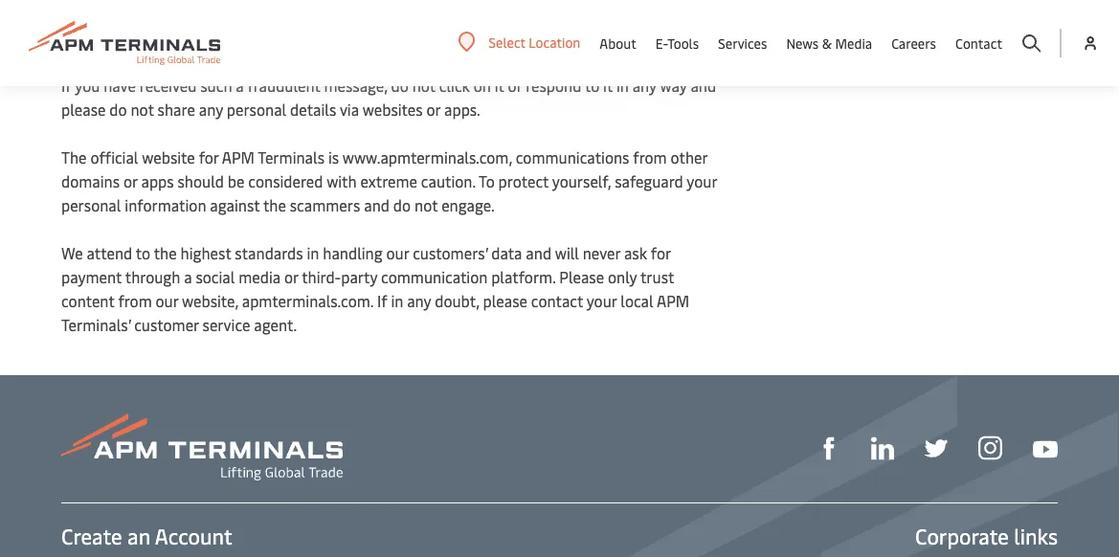 Task type: vqa. For each thing, say whether or not it's contained in the screenshot.
Operations
no



Task type: describe. For each thing, give the bounding box(es) containing it.
content
[[61, 291, 114, 311]]

country.
[[284, 27, 343, 48]]

tools
[[667, 34, 699, 52]]

fill 44 link
[[925, 434, 948, 460]]

and inside if you have received such a fraudulent message, do not click on it or respond to it in any way and please do not share any personal details via websites or apps.
[[691, 75, 716, 96]]

www.apmterminals.com,
[[343, 147, 512, 168]]

standards
[[235, 243, 303, 263]]

click
[[439, 75, 470, 96]]

against
[[210, 195, 260, 215]]

or left apps.
[[427, 99, 441, 120]]

this
[[385, 3, 412, 24]]

services button
[[718, 0, 767, 86]]

targeted
[[300, 3, 362, 24]]

news
[[786, 34, 819, 52]]

or right on
[[508, 75, 522, 96]]

about
[[600, 34, 636, 52]]

select
[[489, 33, 526, 51]]

customers'
[[413, 243, 488, 263]]

services
[[718, 34, 767, 52]]

in up third-
[[307, 243, 319, 263]]

an
[[127, 522, 150, 550]]

we
[[680, 0, 700, 0]]

the official website for apm terminals is www.apmterminals.com, communications from other domains or apps should be considered with extreme caution. to protect yourself, safeguard your personal information against the scammers and do not engage.
[[61, 147, 717, 215]]

1 vertical spatial any
[[199, 99, 223, 120]]

fraud
[[416, 3, 454, 24]]

any inside we attend to the highest standards in handling our customers' data and will never ask for payment through a social media or third-party communication platform. please only trust content from our website, apmterminals.com. if in any doubt, please contact your local apm terminals' customer service agent.
[[407, 291, 431, 311]]

you
[[75, 75, 100, 96]]

ask
[[624, 243, 647, 263]]

websites
[[363, 99, 423, 120]]

service
[[203, 315, 250, 335]]

local
[[621, 291, 654, 311]]

if inside if you have received such a fraudulent message, do not click on it or respond to it in any way and please do not share any personal details via websites or apps.
[[61, 75, 71, 96]]

to
[[479, 171, 495, 191]]

the inside we attend to the highest standards in handling our customers' data and will never ask for payment through a social media or third-party communication platform. please only trust content from our website, apmterminals.com. if in any doubt, please contact your local apm terminals' customer service agent.
[[154, 243, 177, 263]]

2 horizontal spatial it
[[603, 75, 613, 96]]

if you have received such a fraudulent message, do not click on it or respond to it in any way and please do not share any personal details via websites or apps.
[[61, 75, 716, 120]]

to inside we attend to the highest standards in handling our customers' data and will never ask for payment through a social media or third-party communication platform. please only trust content from our website, apmterminals.com. if in any doubt, please contact your local apm terminals' customer service agent.
[[136, 243, 150, 263]]

apps
[[141, 171, 174, 191]]

corporate links
[[915, 522, 1058, 550]]

official
[[90, 147, 138, 168]]

protect
[[498, 171, 549, 191]]

and inside the official website for apm terminals is www.apmterminals.com, communications from other domains or apps should be considered with extreme caution. to protect yourself, safeguard your personal information against the scammers and do not engage.
[[364, 195, 390, 215]]

message,
[[324, 75, 387, 96]]

terminals'
[[61, 315, 130, 335]]

your inside the official website for apm terminals is www.apmterminals.com, communications from other domains or apps should be considered with extreme caution. to protect yourself, safeguard your personal information against the scammers and do not engage.
[[687, 171, 717, 191]]

social
[[196, 267, 235, 287]]

you tube link
[[1033, 435, 1058, 459]]

do inside the official website for apm terminals is www.apmterminals.com, communications from other domains or apps should be considered with extreme caution. to protect yourself, safeguard your personal information against the scammers and do not engage.
[[393, 195, 411, 215]]

create
[[61, 522, 122, 550]]

by
[[365, 3, 382, 24]]

careers button
[[891, 0, 936, 86]]

if inside we attend to the highest standards in handling our customers' data and will never ask for payment through a social media or third-party communication platform. please only trust content from our website, apmterminals.com. if in any doubt, please contact your local apm terminals' customer service agent.
[[377, 291, 387, 311]]

contact button
[[956, 0, 1002, 86]]

and inside we attend to the highest standards in handling our customers' data and will never ask for payment through a social media or third-party communication platform. please only trust content from our website, apmterminals.com. if in any doubt, please contact your local apm terminals' customer service agent.
[[526, 243, 552, 263]]

contact
[[956, 34, 1002, 52]]

about button
[[600, 0, 636, 86]]

doubt,
[[435, 291, 479, 311]]

contact
[[531, 291, 583, 311]]

from inside the official website for apm terminals is www.apmterminals.com, communications from other domains or apps should be considered with extreme caution. to protect yourself, safeguard your personal information against the scammers and do not engage.
[[633, 147, 667, 168]]

shape link
[[818, 434, 841, 460]]

website,
[[182, 291, 238, 311]]

appropriate
[[61, 27, 145, 48]]

we attend to the highest standards in handling our customers' data and will never ask for payment through a social media or third-party communication platform. please only trust content from our website, apmterminals.com. if in any doubt, please contact your local apm terminals' customer service agent.
[[61, 243, 690, 335]]

please inside we attend to the highest standards in handling our customers' data and will never ask for payment through a social media or third-party communication platform. please only trust content from our website, apmterminals.com. if in any doubt, please contact your local apm terminals' customer service agent.
[[483, 291, 527, 311]]

e-tools
[[656, 34, 699, 52]]

engage.
[[442, 195, 494, 215]]

with
[[327, 171, 357, 191]]

third-
[[302, 267, 341, 287]]

in inside if you have received such a fraudulent message, do not click on it or respond to it in any way and please do not share any personal details via websites or apps.
[[616, 75, 629, 96]]

links
[[1014, 522, 1058, 550]]

create an account
[[61, 522, 232, 550]]

we
[[61, 243, 83, 263]]

apps.
[[444, 99, 480, 120]]

terminals
[[258, 147, 325, 168]]

respond
[[526, 75, 581, 96]]

apm inside we attend to the highest standards in handling our customers' data and will never ask for payment through a social media or third-party communication platform. please only trust content from our website, apmterminals.com. if in any doubt, please contact your local apm terminals' customer service agent.
[[657, 291, 690, 311]]

their
[[247, 27, 281, 48]]

please
[[559, 267, 604, 287]]

who
[[193, 3, 223, 24]]

facebook image
[[818, 437, 841, 460]]

to up the about
[[630, 3, 646, 24]]

corporate
[[915, 522, 1009, 550]]

or inside we attend to the highest standards in handling our customers' data and will never ask for payment through a social media or third-party communication platform. please only trust content from our website, apmterminals.com. if in any doubt, please contact your local apm terminals' customer service agent.
[[284, 267, 298, 287]]

1 vertical spatial do
[[109, 99, 127, 120]]

will
[[555, 243, 579, 263]]

all
[[129, 3, 147, 24]]

way
[[660, 75, 687, 96]]

apmterminals.com.
[[242, 291, 373, 311]]

please inside if you have received such a fraudulent message, do not click on it or respond to it in any way and please do not share any personal details via websites or apps.
[[61, 99, 106, 120]]

on
[[474, 75, 491, 96]]

safeguard
[[615, 171, 683, 191]]

the
[[61, 147, 87, 168]]

agent.
[[254, 315, 297, 335]]

apm inside the official website for apm terminals is www.apmterminals.com, communications from other domains or apps should be considered with extreme caution. to protect yourself, safeguard your personal information against the scammers and do not engage.
[[222, 147, 255, 168]]

been
[[263, 3, 297, 24]]

a inside if you have received such a fraudulent message, do not click on it or respond to it in any way and please do not share any personal details via websites or apps.
[[236, 75, 244, 96]]

media
[[239, 267, 281, 287]]

never
[[583, 243, 620, 263]]

apmt footer logo image
[[61, 414, 343, 481]]

the inside the official website for apm terminals is www.apmterminals.com, communications from other domains or apps should be considered with extreme caution. to protect yourself, safeguard your personal information against the scammers and do not engage.
[[263, 195, 286, 215]]



Task type: locate. For each thing, give the bounding box(es) containing it.
1 vertical spatial a
[[184, 267, 192, 287]]

have right you
[[104, 75, 136, 96]]

1 horizontal spatial have
[[226, 3, 259, 24]]

your
[[687, 171, 717, 191], [587, 291, 617, 311]]

have inside we also urge all those who have been targeted by this fraud to report it immediately to the appropriate authorities in their country.
[[226, 3, 259, 24]]

information
[[125, 195, 206, 215]]

2 vertical spatial any
[[407, 291, 431, 311]]

do down extreme
[[393, 195, 411, 215]]

1 horizontal spatial any
[[407, 291, 431, 311]]

&
[[822, 34, 832, 52]]

instagram link
[[978, 434, 1002, 460]]

1 vertical spatial have
[[104, 75, 136, 96]]

0 horizontal spatial your
[[587, 291, 617, 311]]

to right respond
[[585, 75, 600, 96]]

your inside we attend to the highest standards in handling our customers' data and will never ask for payment through a social media or third-party communication platform. please only trust content from our website, apmterminals.com. if in any doubt, please contact your local apm terminals' customer service agent.
[[587, 291, 617, 311]]

details
[[290, 99, 336, 120]]

a left the social
[[184, 267, 192, 287]]

1 vertical spatial not
[[131, 99, 154, 120]]

to inside if you have received such a fraudulent message, do not click on it or respond to it in any way and please do not share any personal details via websites or apps.
[[585, 75, 600, 96]]

those
[[150, 3, 190, 24]]

1 vertical spatial if
[[377, 291, 387, 311]]

yourself,
[[552, 171, 611, 191]]

in inside we also urge all those who have been targeted by this fraud to report it immediately to the appropriate authorities in their country.
[[230, 27, 243, 48]]

from inside we attend to the highest standards in handling our customers' data and will never ask for payment through a social media or third-party communication platform. please only trust content from our website, apmterminals.com. if in any doubt, please contact your local apm terminals' customer service agent.
[[118, 291, 152, 311]]

report
[[476, 3, 522, 24]]

apm up be
[[222, 147, 255, 168]]

customer
[[134, 315, 199, 335]]

it right on
[[495, 75, 504, 96]]

or up 'apmterminals.com.'
[[284, 267, 298, 287]]

0 vertical spatial a
[[236, 75, 244, 96]]

or
[[508, 75, 522, 96], [427, 99, 441, 120], [123, 171, 137, 191], [284, 267, 298, 287]]

0 vertical spatial your
[[687, 171, 717, 191]]

in left 'their'
[[230, 27, 243, 48]]

1 vertical spatial the
[[263, 195, 286, 215]]

through
[[125, 267, 180, 287]]

urge
[[94, 3, 126, 24]]

it inside we also urge all those who have been targeted by this fraud to report it immediately to the appropriate authorities in their country.
[[525, 3, 536, 24]]

1 vertical spatial our
[[156, 291, 178, 311]]

the up e-
[[649, 3, 673, 24]]

please down you
[[61, 99, 106, 120]]

for inside we attend to the highest standards in handling our customers' data and will never ask for payment through a social media or third-party communication platform. please only trust content from our website, apmterminals.com. if in any doubt, please contact your local apm terminals' customer service agent.
[[651, 243, 671, 263]]

caution.
[[421, 171, 476, 191]]

0 horizontal spatial apm
[[222, 147, 255, 168]]

not left click
[[412, 75, 436, 96]]

the inside we also urge all those who have been targeted by this fraud to report it immediately to the appropriate authorities in their country.
[[649, 3, 673, 24]]

1 horizontal spatial please
[[483, 291, 527, 311]]

0 horizontal spatial and
[[364, 195, 390, 215]]

0 vertical spatial for
[[199, 147, 219, 168]]

0 horizontal spatial it
[[495, 75, 504, 96]]

fraudulent
[[248, 75, 320, 96]]

also
[[61, 3, 90, 24]]

a inside we attend to the highest standards in handling our customers' data and will never ask for payment through a social media or third-party communication platform. please only trust content from our website, apmterminals.com. if in any doubt, please contact your local apm terminals' customer service agent.
[[184, 267, 192, 287]]

0 vertical spatial our
[[386, 243, 409, 263]]

in down the about
[[616, 75, 629, 96]]

the up "through" at the left
[[154, 243, 177, 263]]

to right fraud on the left top of the page
[[457, 3, 473, 24]]

1 vertical spatial apm
[[657, 291, 690, 311]]

2 horizontal spatial the
[[649, 3, 673, 24]]

1 horizontal spatial for
[[651, 243, 671, 263]]

website
[[142, 147, 195, 168]]

from down "through" at the left
[[118, 291, 152, 311]]

or inside the official website for apm terminals is www.apmterminals.com, communications from other domains or apps should be considered with extreme caution. to protect yourself, safeguard your personal information against the scammers and do not engage.
[[123, 171, 137, 191]]

2 horizontal spatial and
[[691, 75, 716, 96]]

select location button
[[458, 32, 581, 53]]

from
[[633, 147, 667, 168], [118, 291, 152, 311]]

1 horizontal spatial your
[[687, 171, 717, 191]]

share
[[158, 99, 195, 120]]

select location
[[489, 33, 581, 51]]

if down party
[[377, 291, 387, 311]]

personal inside the official website for apm terminals is www.apmterminals.com, communications from other domains or apps should be considered with extreme caution. to protect yourself, safeguard your personal information against the scammers and do not engage.
[[61, 195, 121, 215]]

such
[[200, 75, 232, 96]]

2 horizontal spatial any
[[633, 75, 657, 96]]

we also urge all those who have been targeted by this fraud to report it immediately to the appropriate authorities in their country.
[[61, 0, 700, 48]]

personal down domains
[[61, 195, 121, 215]]

1 horizontal spatial from
[[633, 147, 667, 168]]

for inside the official website for apm terminals is www.apmterminals.com, communications from other domains or apps should be considered with extreme caution. to protect yourself, safeguard your personal information against the scammers and do not engage.
[[199, 147, 219, 168]]

if left you
[[61, 75, 71, 96]]

0 horizontal spatial if
[[61, 75, 71, 96]]

a
[[236, 75, 244, 96], [184, 267, 192, 287]]

do up official
[[109, 99, 127, 120]]

linkedin image
[[871, 437, 894, 460]]

news & media button
[[786, 0, 872, 86]]

considered
[[248, 171, 323, 191]]

apm down the trust
[[657, 291, 690, 311]]

scammers
[[290, 195, 360, 215]]

have up 'their'
[[226, 3, 259, 24]]

0 vertical spatial not
[[412, 75, 436, 96]]

via
[[340, 99, 359, 120]]

and left will
[[526, 243, 552, 263]]

media
[[835, 34, 872, 52]]

personal
[[227, 99, 286, 120], [61, 195, 121, 215]]

and down extreme
[[364, 195, 390, 215]]

please down platform.
[[483, 291, 527, 311]]

instagram image
[[978, 436, 1002, 460]]

1 horizontal spatial our
[[386, 243, 409, 263]]

do up websites
[[391, 75, 409, 96]]

twitter image
[[925, 437, 948, 460]]

0 horizontal spatial from
[[118, 291, 152, 311]]

extreme
[[360, 171, 417, 191]]

highest
[[180, 243, 231, 263]]

1 horizontal spatial a
[[236, 75, 244, 96]]

news & media
[[786, 34, 872, 52]]

not
[[412, 75, 436, 96], [131, 99, 154, 120], [415, 195, 438, 215]]

1 vertical spatial please
[[483, 291, 527, 311]]

handling
[[323, 243, 383, 263]]

1 vertical spatial and
[[364, 195, 390, 215]]

it down the about
[[603, 75, 613, 96]]

0 vertical spatial the
[[649, 3, 673, 24]]

communication
[[381, 267, 488, 287]]

immediately
[[539, 3, 627, 24]]

have
[[226, 3, 259, 24], [104, 75, 136, 96]]

is
[[328, 147, 339, 168]]

for up the trust
[[651, 243, 671, 263]]

party
[[341, 267, 377, 287]]

1 horizontal spatial it
[[525, 3, 536, 24]]

communications
[[516, 147, 629, 168]]

apm
[[222, 147, 255, 168], [657, 291, 690, 311]]

2 vertical spatial not
[[415, 195, 438, 215]]

1 horizontal spatial if
[[377, 291, 387, 311]]

e-
[[656, 34, 667, 52]]

your down other
[[687, 171, 717, 191]]

0 vertical spatial please
[[61, 99, 106, 120]]

in
[[230, 27, 243, 48], [616, 75, 629, 96], [307, 243, 319, 263], [391, 291, 403, 311]]

received
[[140, 75, 197, 96]]

be
[[228, 171, 245, 191]]

0 vertical spatial do
[[391, 75, 409, 96]]

data
[[491, 243, 522, 263]]

2 vertical spatial and
[[526, 243, 552, 263]]

personal inside if you have received such a fraudulent message, do not click on it or respond to it in any way and please do not share any personal details via websites or apps.
[[227, 99, 286, 120]]

2 vertical spatial do
[[393, 195, 411, 215]]

0 vertical spatial personal
[[227, 99, 286, 120]]

in down communication
[[391, 291, 403, 311]]

1 vertical spatial your
[[587, 291, 617, 311]]

0 horizontal spatial our
[[156, 291, 178, 311]]

any down such
[[199, 99, 223, 120]]

1 vertical spatial personal
[[61, 195, 121, 215]]

2 vertical spatial the
[[154, 243, 177, 263]]

the down considered
[[263, 195, 286, 215]]

0 vertical spatial any
[[633, 75, 657, 96]]

for up should
[[199, 147, 219, 168]]

0 horizontal spatial have
[[104, 75, 136, 96]]

from up safeguard
[[633, 147, 667, 168]]

1 horizontal spatial the
[[263, 195, 286, 215]]

location
[[529, 33, 581, 51]]

personal down fraudulent
[[227, 99, 286, 120]]

1 horizontal spatial and
[[526, 243, 552, 263]]

1 vertical spatial for
[[651, 243, 671, 263]]

have inside if you have received such a fraudulent message, do not click on it or respond to it in any way and please do not share any personal details via websites or apps.
[[104, 75, 136, 96]]

account
[[155, 522, 232, 550]]

it
[[525, 3, 536, 24], [495, 75, 504, 96], [603, 75, 613, 96]]

your down please
[[587, 291, 617, 311]]

to
[[457, 3, 473, 24], [630, 3, 646, 24], [585, 75, 600, 96], [136, 243, 150, 263]]

0 horizontal spatial personal
[[61, 195, 121, 215]]

0 horizontal spatial please
[[61, 99, 106, 120]]

payment
[[61, 267, 122, 287]]

e-tools button
[[656, 0, 699, 86]]

and right way
[[691, 75, 716, 96]]

domains
[[61, 171, 120, 191]]

other
[[671, 147, 708, 168]]

a right such
[[236, 75, 244, 96]]

0 vertical spatial from
[[633, 147, 667, 168]]

0 vertical spatial have
[[226, 3, 259, 24]]

0 vertical spatial and
[[691, 75, 716, 96]]

not down the caution.
[[415, 195, 438, 215]]

0 horizontal spatial the
[[154, 243, 177, 263]]

youtube image
[[1033, 441, 1058, 458]]

1 horizontal spatial personal
[[227, 99, 286, 120]]

our up communication
[[386, 243, 409, 263]]

the
[[649, 3, 673, 24], [263, 195, 286, 215], [154, 243, 177, 263]]

trust
[[640, 267, 674, 287]]

any left way
[[633, 75, 657, 96]]

or left apps
[[123, 171, 137, 191]]

not left share
[[131, 99, 154, 120]]

and
[[691, 75, 716, 96], [364, 195, 390, 215], [526, 243, 552, 263]]

0 horizontal spatial for
[[199, 147, 219, 168]]

not inside the official website for apm terminals is www.apmterminals.com, communications from other domains or apps should be considered with extreme caution. to protect yourself, safeguard your personal information against the scammers and do not engage.
[[415, 195, 438, 215]]

any down communication
[[407, 291, 431, 311]]

0 vertical spatial apm
[[222, 147, 255, 168]]

1 vertical spatial from
[[118, 291, 152, 311]]

our up the customer
[[156, 291, 178, 311]]

authorities
[[149, 27, 227, 48]]

1 horizontal spatial apm
[[657, 291, 690, 311]]

careers
[[891, 34, 936, 52]]

0 horizontal spatial any
[[199, 99, 223, 120]]

to up "through" at the left
[[136, 243, 150, 263]]

0 vertical spatial if
[[61, 75, 71, 96]]

platform.
[[491, 267, 556, 287]]

0 horizontal spatial a
[[184, 267, 192, 287]]

it up select location
[[525, 3, 536, 24]]



